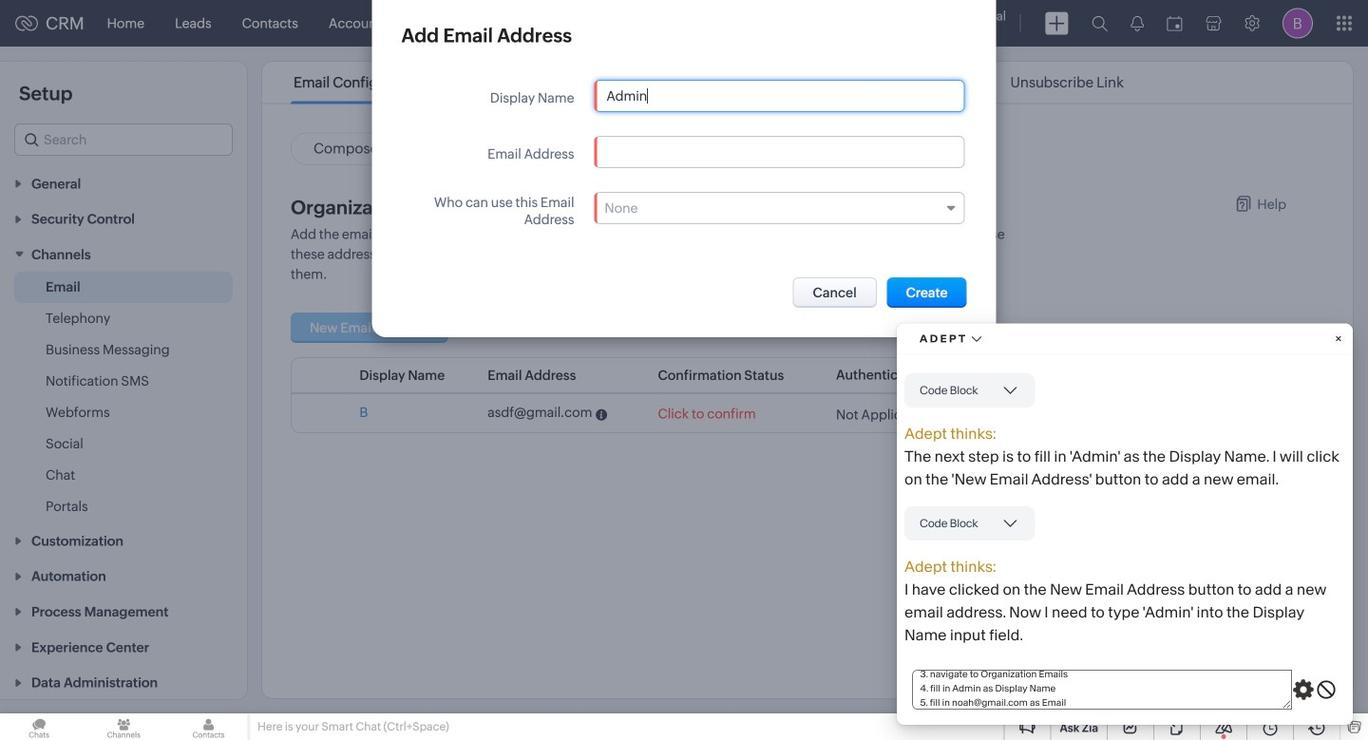 Task type: vqa. For each thing, say whether or not it's contained in the screenshot.
Sunday "column header"
no



Task type: describe. For each thing, give the bounding box(es) containing it.
profile element
[[1272, 0, 1325, 46]]

profile image
[[1283, 8, 1314, 38]]

contacts image
[[170, 714, 248, 740]]



Task type: locate. For each thing, give the bounding box(es) containing it.
None text field
[[595, 81, 964, 111]]

chats image
[[0, 714, 78, 740]]

logo image
[[15, 16, 38, 31]]

list
[[277, 62, 1142, 103]]

region
[[0, 272, 247, 523]]

None text field
[[595, 137, 964, 167]]

channels image
[[85, 714, 163, 740]]



